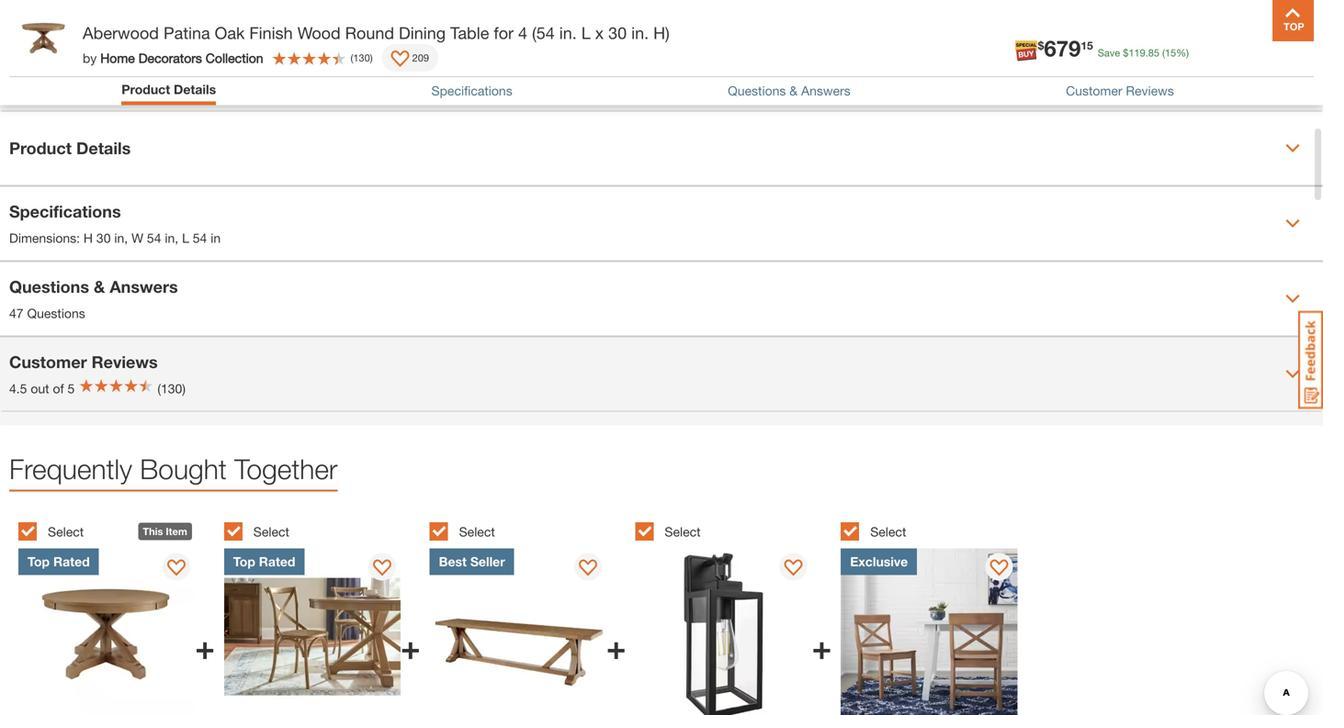 Task type: locate. For each thing, give the bounding box(es) containing it.
top inside 2 / 5 group
[[233, 555, 255, 570]]

2 vertical spatial &
[[94, 277, 105, 297]]

1 rated from the left
[[53, 555, 90, 570]]

l left x
[[581, 23, 591, 43]]

30 down the returns
[[967, 70, 981, 85]]

1 horizontal spatial customer
[[1066, 83, 1123, 98]]

answers down icon
[[801, 83, 851, 98]]

1 horizontal spatial rated
[[259, 555, 295, 570]]

0 vertical spatial customer
[[1066, 83, 1123, 98]]

30 inside specifications dimensions: h 30 in , w 54 in , l 54 in
[[96, 231, 111, 246]]

4.5
[[9, 381, 27, 396]]

x
[[595, 23, 604, 43]]

1 horizontal spatial &
[[790, 83, 798, 98]]

1 caret image from the top
[[1286, 216, 1300, 231]]

return down free
[[835, 70, 874, 85]]

1 horizontal spatial top rated
[[233, 555, 295, 570]]

return
[[835, 70, 874, 85], [1127, 70, 1166, 85]]

2 display image from the left
[[784, 560, 803, 578]]

0 vertical spatial product
[[122, 82, 170, 97]]

0 horizontal spatial in.
[[559, 23, 577, 43]]

l inside specifications dimensions: h 30 in , w 54 in , l 54 in
[[182, 231, 189, 246]]

2 caret image from the top
[[1286, 292, 1300, 306]]

15 right the 85
[[1165, 47, 1176, 59]]

seller
[[470, 555, 505, 570]]

1 display image from the left
[[373, 560, 392, 578]]

1 vertical spatial caret image
[[1286, 367, 1300, 382]]

decorators
[[138, 50, 202, 65]]

display image inside 209 dropdown button
[[391, 51, 410, 69]]

select
[[48, 525, 84, 540], [253, 525, 289, 540], [459, 525, 495, 540], [665, 525, 701, 540], [870, 525, 906, 540]]

w
[[131, 231, 143, 246]]

1 horizontal spatial in
[[165, 231, 175, 246]]

1 top rated from the left
[[28, 555, 90, 570]]

1 horizontal spatial 54
[[193, 231, 207, 246]]

0 vertical spatial reviews
[[1126, 83, 1174, 98]]

$ left the or
[[1038, 39, 1044, 52]]

209 button
[[382, 44, 438, 72]]

display image left exclusive
[[784, 560, 803, 578]]

0 horizontal spatial 54
[[147, 231, 161, 246]]

1 horizontal spatial (
[[1163, 47, 1165, 59]]

answers
[[801, 83, 851, 98], [110, 277, 178, 297]]

item
[[166, 526, 187, 538]]

0 horizontal spatial $
[[1038, 39, 1044, 52]]

specifications dimensions: h 30 in , w 54 in , l 54 in
[[9, 202, 221, 246]]

details
[[174, 82, 216, 97], [76, 138, 131, 158]]

specifications down table
[[432, 83, 513, 98]]

1 horizontal spatial in.
[[631, 23, 649, 43]]

top rated
[[28, 555, 90, 570], [233, 555, 295, 570]]

customer reviews button
[[1066, 83, 1174, 98], [1066, 83, 1174, 98]]

rated
[[53, 555, 90, 570], [259, 555, 295, 570]]

0 vertical spatial caret image
[[1286, 216, 1300, 231]]

, right w
[[175, 231, 178, 246]]

0 horizontal spatial customer reviews
[[9, 352, 158, 372]]

of left 5 on the bottom of the page
[[53, 381, 64, 396]]

679
[[1044, 35, 1081, 61]]

,
[[124, 231, 128, 246], [175, 231, 178, 246]]

0 vertical spatial &
[[875, 46, 886, 66]]

, left w
[[124, 231, 128, 246]]

& up this
[[875, 46, 886, 66]]

free & easy returns in store or online return this item within 30 days of purchase. read return policy
[[835, 46, 1204, 85]]

2 54 from the left
[[193, 231, 207, 246]]

& inside questions & answers 47 questions
[[94, 277, 105, 297]]

1 vertical spatial 30
[[967, 70, 981, 85]]

%)
[[1176, 47, 1189, 59]]

select for exclusive
[[870, 525, 906, 540]]

$ right save
[[1123, 47, 1129, 59]]

reviews up "(130)"
[[92, 352, 158, 372]]

table
[[450, 23, 489, 43]]

questions for questions & answers 47 questions
[[9, 277, 89, 297]]

0 horizontal spatial customer
[[9, 352, 87, 372]]

answers for questions & answers 47 questions
[[110, 277, 178, 297]]

0 vertical spatial 30
[[608, 23, 627, 43]]

customer up '4.5 out of 5' on the left
[[9, 352, 87, 372]]

reviews down .
[[1126, 83, 1174, 98]]

display image inside 4 / 5 group
[[784, 560, 803, 578]]

0 vertical spatial l
[[581, 23, 591, 43]]

& down specifications dimensions: h 30 in , w 54 in , l 54 in
[[94, 277, 105, 297]]

in. right (54
[[559, 23, 577, 43]]

aberwood patina oak finish wood trestle dining bench (75 in. w x 18 in. h) image
[[430, 549, 606, 716]]

h
[[84, 231, 93, 246]]

2 top from the left
[[233, 555, 255, 570]]

aberwood
[[83, 23, 159, 43]]

+
[[195, 628, 215, 667], [401, 628, 421, 667], [606, 628, 626, 667], [812, 628, 832, 667]]

2 rated from the left
[[259, 555, 295, 570]]

questions
[[728, 83, 786, 98], [9, 277, 89, 297], [27, 306, 85, 321]]

product details down decorators
[[122, 82, 216, 97]]

0 horizontal spatial product
[[9, 138, 72, 158]]

l
[[581, 23, 591, 43], [182, 231, 189, 246]]

30 right x
[[608, 23, 627, 43]]

display image for exclusive
[[990, 560, 1009, 578]]

1 vertical spatial questions
[[9, 277, 89, 297]]

0 vertical spatial answers
[[801, 83, 851, 98]]

0 horizontal spatial 15
[[1081, 39, 1093, 52]]

2 horizontal spatial &
[[875, 46, 886, 66]]

1 vertical spatial customer
[[9, 352, 87, 372]]

1 horizontal spatial answers
[[801, 83, 851, 98]]

0 vertical spatial caret image
[[1286, 141, 1300, 156]]

5 select from the left
[[870, 525, 906, 540]]

30 right the h
[[96, 231, 111, 246]]

)
[[370, 52, 373, 64]]

in.
[[559, 23, 577, 43], [631, 23, 649, 43]]

answers down w
[[110, 277, 178, 297]]

product down decorators
[[122, 82, 170, 97]]

product
[[122, 82, 170, 97], [9, 138, 72, 158]]

1 in. from the left
[[559, 23, 577, 43]]

4 select from the left
[[665, 525, 701, 540]]

questions for questions & answers
[[728, 83, 786, 98]]

1 vertical spatial reviews
[[92, 352, 158, 372]]

customer reviews up 5 on the bottom of the page
[[9, 352, 158, 372]]

0 horizontal spatial specifications
[[9, 202, 121, 221]]

+ for 4 / 5 group
[[812, 628, 832, 667]]

1-light black led outdoor wall lantern sconce with dusk to dawn sensor image
[[635, 549, 812, 716]]

54
[[147, 231, 161, 246], [193, 231, 207, 246]]

in
[[114, 231, 124, 246], [165, 231, 175, 246], [211, 231, 221, 246]]

1 horizontal spatial product
[[122, 82, 170, 97]]

209
[[412, 52, 429, 64]]

frequently bought together
[[9, 453, 338, 486]]

days
[[985, 70, 1014, 85]]

30
[[608, 23, 627, 43], [967, 70, 981, 85], [96, 231, 111, 246]]

0 horizontal spatial top
[[28, 555, 50, 570]]

1 horizontal spatial of
[[1017, 70, 1029, 85]]

4 + from the left
[[812, 628, 832, 667]]

details down "by home decorators collection"
[[174, 82, 216, 97]]

reviews
[[1126, 83, 1174, 98], [92, 352, 158, 372]]

product details
[[122, 82, 216, 97], [9, 138, 131, 158]]

display image inside 3 / 5 group
[[579, 560, 597, 578]]

2 horizontal spatial in
[[211, 231, 221, 246]]

+ inside 1 / 5 group
[[195, 628, 215, 667]]

details up specifications dimensions: h 30 in , w 54 in , l 54 in
[[76, 138, 131, 158]]

0 horizontal spatial details
[[76, 138, 131, 158]]

display image inside 1 / 5 group
[[167, 560, 186, 578]]

2 / 5 group
[[224, 512, 421, 716]]

5 / 5 group
[[841, 512, 1038, 716]]

2 return from the left
[[1127, 70, 1166, 85]]

specifications button
[[432, 83, 513, 98], [432, 83, 513, 98]]

specifications up dimensions:
[[9, 202, 121, 221]]

collection
[[206, 50, 263, 65]]

( right the 85
[[1163, 47, 1165, 59]]

0 vertical spatial of
[[1017, 70, 1029, 85]]

0 vertical spatial specifications
[[432, 83, 513, 98]]

& down icon
[[790, 83, 798, 98]]

0 horizontal spatial 30
[[96, 231, 111, 246]]

display image
[[391, 51, 410, 69], [167, 560, 186, 578], [579, 560, 597, 578], [990, 560, 1009, 578]]

policy
[[1169, 70, 1204, 85]]

$ 679 15
[[1038, 35, 1093, 61]]

1 horizontal spatial display image
[[784, 560, 803, 578]]

round
[[345, 23, 394, 43]]

0 horizontal spatial rated
[[53, 555, 90, 570]]

(
[[1163, 47, 1165, 59], [351, 52, 353, 64]]

aberwood patina oak finish wood round dining table for 4 (54 in. l x 30 in. h)
[[83, 23, 670, 43]]

feedback link image
[[1299, 311, 1323, 410]]

1 horizontal spatial specifications
[[432, 83, 513, 98]]

0 horizontal spatial answers
[[110, 277, 178, 297]]

select inside 2 / 5 group
[[253, 525, 289, 540]]

2 in from the left
[[165, 231, 175, 246]]

l right w
[[182, 231, 189, 246]]

3 select from the left
[[459, 525, 495, 540]]

customer
[[1066, 83, 1123, 98], [9, 352, 87, 372]]

caret image for specifications
[[1286, 216, 1300, 231]]

specifications for specifications dimensions: h 30 in , w 54 in , l 54 in
[[9, 202, 121, 221]]

0 horizontal spatial l
[[182, 231, 189, 246]]

1 select from the left
[[48, 525, 84, 540]]

select inside 5 / 5 group
[[870, 525, 906, 540]]

3 / 5 group
[[430, 512, 626, 716]]

of
[[1017, 70, 1029, 85], [53, 381, 64, 396]]

1 caret image from the top
[[1286, 141, 1300, 156]]

0 horizontal spatial of
[[53, 381, 64, 396]]

0 horizontal spatial display image
[[373, 560, 392, 578]]

1 return from the left
[[835, 70, 874, 85]]

this
[[143, 526, 163, 538]]

customer reviews down online
[[1066, 83, 1174, 98]]

1 vertical spatial customer reviews
[[9, 352, 158, 372]]

3 in from the left
[[211, 231, 221, 246]]

(54
[[532, 23, 555, 43]]

15
[[1081, 39, 1093, 52], [1165, 47, 1176, 59]]

1 horizontal spatial l
[[581, 23, 591, 43]]

1 horizontal spatial ,
[[175, 231, 178, 246]]

119
[[1129, 47, 1146, 59]]

in
[[1000, 46, 1015, 66]]

specifications inside specifications dimensions: h 30 in , w 54 in , l 54 in
[[9, 202, 121, 221]]

0 horizontal spatial (
[[351, 52, 353, 64]]

&
[[875, 46, 886, 66], [790, 83, 798, 98], [94, 277, 105, 297]]

1 horizontal spatial details
[[174, 82, 216, 97]]

specifications
[[432, 83, 513, 98], [9, 202, 121, 221]]

select inside 3 / 5 group
[[459, 525, 495, 540]]

1 , from the left
[[124, 231, 128, 246]]

caret image
[[1286, 141, 1300, 156], [1286, 367, 1300, 382]]

& inside free & easy returns in store or online return this item within 30 days of purchase. read return policy
[[875, 46, 886, 66]]

2 horizontal spatial 30
[[967, 70, 981, 85]]

1 + from the left
[[195, 628, 215, 667]]

2 vertical spatial 30
[[96, 231, 111, 246]]

top rated inside 1 / 5 group
[[28, 555, 90, 570]]

product details button
[[122, 82, 216, 101], [122, 82, 216, 97], [0, 112, 1323, 185]]

0 horizontal spatial top rated
[[28, 555, 90, 570]]

1 vertical spatial specifications
[[9, 202, 121, 221]]

( left )
[[351, 52, 353, 64]]

read return policy link
[[1093, 68, 1204, 88]]

for
[[494, 23, 514, 43]]

15 inside $ 679 15
[[1081, 39, 1093, 52]]

best
[[439, 555, 467, 570]]

1 vertical spatial l
[[182, 231, 189, 246]]

product up dimensions:
[[9, 138, 72, 158]]

2 select from the left
[[253, 525, 289, 540]]

oak
[[215, 23, 245, 43]]

answers inside questions & answers 47 questions
[[110, 277, 178, 297]]

exclusive
[[850, 555, 908, 570]]

1 vertical spatial answers
[[110, 277, 178, 297]]

in. left h)
[[631, 23, 649, 43]]

0 horizontal spatial ,
[[124, 231, 128, 246]]

store
[[1019, 46, 1061, 66]]

product details up specifications dimensions: h 30 in , w 54 in , l 54 in
[[9, 138, 131, 158]]

finish
[[249, 23, 293, 43]]

by home decorators collection
[[83, 50, 263, 65]]

2 top rated from the left
[[233, 555, 295, 570]]

mavery patina oak finish dining chair with cross back and woven seat (set of 2) (19 in. w x 34.6 in. h) image
[[224, 549, 401, 716]]

read
[[1093, 70, 1124, 85]]

1 horizontal spatial 30
[[608, 23, 627, 43]]

display image left the best
[[373, 560, 392, 578]]

customer down online
[[1066, 83, 1123, 98]]

icon image
[[792, 54, 821, 77]]

(130)
[[157, 381, 186, 396]]

display image for best seller
[[579, 560, 597, 578]]

0 horizontal spatial in
[[114, 231, 124, 246]]

display image
[[373, 560, 392, 578], [784, 560, 803, 578]]

1 top from the left
[[28, 555, 50, 570]]

0 vertical spatial questions
[[728, 83, 786, 98]]

display image for top rated
[[167, 560, 186, 578]]

caret image
[[1286, 216, 1300, 231], [1286, 292, 1300, 306]]

0 horizontal spatial return
[[835, 70, 874, 85]]

1 vertical spatial &
[[790, 83, 798, 98]]

customer reviews
[[1066, 83, 1174, 98], [9, 352, 158, 372]]

1 horizontal spatial top
[[233, 555, 255, 570]]

15 left save
[[1081, 39, 1093, 52]]

top
[[28, 555, 50, 570], [233, 555, 255, 570]]

+ inside 2 / 5 group
[[401, 628, 421, 667]]

+ inside 4 / 5 group
[[812, 628, 832, 667]]

1 horizontal spatial customer reviews
[[1066, 83, 1174, 98]]

1 vertical spatial caret image
[[1286, 292, 1300, 306]]

return down .
[[1127, 70, 1166, 85]]

2 + from the left
[[401, 628, 421, 667]]

1 horizontal spatial reviews
[[1126, 83, 1174, 98]]

by
[[83, 50, 97, 65]]

$
[[1038, 39, 1044, 52], [1123, 47, 1129, 59]]

of right days
[[1017, 70, 1029, 85]]

0 horizontal spatial &
[[94, 277, 105, 297]]

130
[[353, 52, 370, 64]]

+ inside 3 / 5 group
[[606, 628, 626, 667]]

questions & answers 47 questions
[[9, 277, 178, 321]]

1 horizontal spatial return
[[1127, 70, 1166, 85]]

questions & answers button
[[728, 83, 851, 98], [728, 83, 851, 98]]

3 + from the left
[[606, 628, 626, 667]]



Task type: describe. For each thing, give the bounding box(es) containing it.
online
[[1087, 46, 1138, 66]]

purchase.
[[1032, 70, 1089, 85]]

together
[[234, 453, 338, 486]]

of inside free & easy returns in store or online return this item within 30 days of purchase. read return policy
[[1017, 70, 1029, 85]]

0 vertical spatial product details
[[122, 82, 216, 97]]

save $ 119 . 85 ( 15 %)
[[1098, 47, 1189, 59]]

2 in. from the left
[[631, 23, 649, 43]]

1 horizontal spatial 15
[[1165, 47, 1176, 59]]

dining
[[399, 23, 446, 43]]

1 / 5 group
[[18, 512, 215, 716]]

85
[[1149, 47, 1160, 59]]

select inside 4 / 5 group
[[665, 525, 701, 540]]

specifications for specifications
[[432, 83, 513, 98]]

30 inside free & easy returns in store or online return this item within 30 days of purchase. read return policy
[[967, 70, 981, 85]]

top rated inside 2 / 5 group
[[233, 555, 295, 570]]

1 vertical spatial details
[[76, 138, 131, 158]]

0 vertical spatial details
[[174, 82, 216, 97]]

& for free & easy returns in store or online
[[875, 46, 886, 66]]

1 in from the left
[[114, 231, 124, 246]]

cedarville patina oak finish dining chair with cross back (set of 2) (19.42 in. w x 31.98 in. h) image
[[841, 549, 1018, 716]]

0 horizontal spatial reviews
[[92, 352, 158, 372]]

item
[[901, 70, 926, 85]]

+ for 2 / 5 group
[[401, 628, 421, 667]]

.
[[1146, 47, 1149, 59]]

patina
[[164, 23, 210, 43]]

select for best seller
[[459, 525, 495, 540]]

top button
[[1273, 0, 1314, 41]]

wood
[[297, 23, 341, 43]]

2 vertical spatial questions
[[27, 306, 85, 321]]

product image image
[[14, 9, 74, 69]]

1 vertical spatial of
[[53, 381, 64, 396]]

5
[[68, 381, 75, 396]]

h)
[[654, 23, 670, 43]]

47
[[9, 306, 23, 321]]

2 caret image from the top
[[1286, 367, 1300, 382]]

home
[[100, 50, 135, 65]]

select inside 1 / 5 group
[[48, 525, 84, 540]]

1 horizontal spatial $
[[1123, 47, 1129, 59]]

free
[[835, 46, 870, 66]]

frequently
[[9, 453, 132, 486]]

best seller
[[439, 555, 505, 570]]

top inside 1 / 5 group
[[28, 555, 50, 570]]

& for questions & answers
[[94, 277, 105, 297]]

caret image for questions & answers
[[1286, 292, 1300, 306]]

0 vertical spatial customer reviews
[[1066, 83, 1174, 98]]

answers for questions & answers
[[801, 83, 851, 98]]

$ inside $ 679 15
[[1038, 39, 1044, 52]]

save
[[1098, 47, 1120, 59]]

within
[[930, 70, 964, 85]]

out
[[31, 381, 49, 396]]

rated inside 2 / 5 group
[[259, 555, 295, 570]]

4.5 out of 5
[[9, 381, 75, 396]]

bought
[[140, 453, 227, 486]]

1 vertical spatial product
[[9, 138, 72, 158]]

+ for 3 / 5 group
[[606, 628, 626, 667]]

dimensions:
[[9, 231, 80, 246]]

questions & answers
[[728, 83, 851, 98]]

or
[[1066, 46, 1083, 66]]

2 , from the left
[[175, 231, 178, 246]]

1 54 from the left
[[147, 231, 161, 246]]

1 vertical spatial product details
[[9, 138, 131, 158]]

this
[[877, 70, 898, 85]]

easy
[[891, 46, 928, 66]]

returns
[[933, 46, 995, 66]]

rated inside 1 / 5 group
[[53, 555, 90, 570]]

this item
[[143, 526, 187, 538]]

display image inside 2 / 5 group
[[373, 560, 392, 578]]

4
[[518, 23, 528, 43]]

( 130 )
[[351, 52, 373, 64]]

select for top rated
[[253, 525, 289, 540]]

4 / 5 group
[[635, 512, 832, 716]]



Task type: vqa. For each thing, say whether or not it's contained in the screenshot.
the occasion
no



